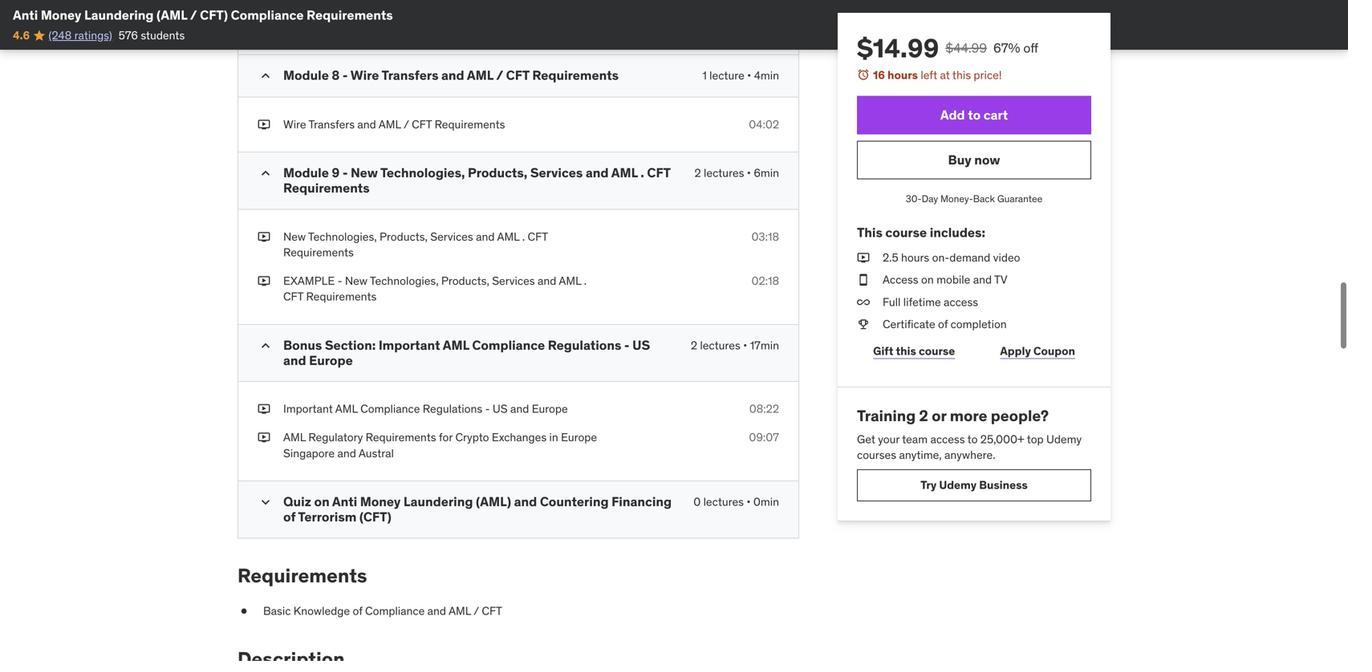 Task type: locate. For each thing, give the bounding box(es) containing it.
1 vertical spatial small image
[[258, 494, 274, 510]]

new inside new technologies, products, services and aml . cft requirements
[[283, 229, 306, 244]]

2 left or
[[919, 406, 928, 425]]

0 vertical spatial udemy
[[1046, 432, 1082, 446]]

2 horizontal spatial of
[[938, 317, 948, 331]]

$44.99
[[946, 40, 987, 56]]

/
[[190, 7, 197, 23], [496, 67, 503, 83], [404, 117, 409, 132], [474, 604, 479, 618]]

1 vertical spatial access
[[930, 432, 965, 446]]

europe inside aml regulatory requirements for crypto exchanges in europe singapore and austral
[[561, 430, 597, 445]]

1 small image from the top
[[258, 68, 274, 84]]

of left "terrorism"
[[283, 509, 296, 525]]

services inside new technologies, products, services and aml . cft requirements
[[430, 229, 473, 244]]

1 vertical spatial of
[[283, 509, 296, 525]]

anti
[[13, 7, 38, 23], [332, 493, 357, 510]]

1 horizontal spatial .
[[584, 274, 587, 288]]

services inside module 9 - new technologies, products, services and aml . cft requirements
[[530, 165, 583, 181]]

. inside new technologies, products, services and aml . cft requirements
[[522, 229, 525, 244]]

course
[[885, 224, 927, 241], [919, 344, 955, 358]]

0 vertical spatial laundering
[[84, 7, 154, 23]]

this course includes:
[[857, 224, 985, 241]]

0 vertical spatial us
[[632, 337, 650, 353]]

regulations inside bonus section: important aml compliance regulations - us and europe
[[548, 337, 621, 353]]

europe up regulatory
[[309, 352, 353, 369]]

new inside the example - new technologies, products, services and aml . cft requirements
[[345, 274, 368, 288]]

cft
[[506, 67, 530, 83], [412, 117, 432, 132], [647, 165, 671, 181], [528, 229, 548, 244], [283, 289, 303, 304], [482, 604, 502, 618]]

hours for 2.5
[[901, 250, 929, 265]]

exchanges
[[492, 430, 547, 445]]

1 vertical spatial anti
[[332, 493, 357, 510]]

0 vertical spatial regulations
[[548, 337, 621, 353]]

money inside quiz on anti money laundering (aml) and countering financing of terrorism (cft)
[[360, 493, 401, 510]]

xsmall image
[[258, 16, 270, 31], [258, 117, 270, 132], [258, 229, 270, 245], [258, 273, 270, 289], [857, 316, 870, 332], [258, 430, 270, 446], [238, 604, 250, 619]]

2 vertical spatial lectures
[[703, 495, 744, 509]]

important aml compliance regulations - us and europe
[[283, 402, 568, 416]]

1 vertical spatial services
[[430, 229, 473, 244]]

gift this course
[[873, 344, 955, 358]]

.
[[641, 165, 644, 181], [522, 229, 525, 244], [584, 274, 587, 288]]

products, inside new technologies, products, services and aml . cft requirements
[[380, 229, 428, 244]]

access
[[944, 295, 978, 309], [930, 432, 965, 446]]

(aml)
[[476, 493, 511, 510]]

1 vertical spatial new
[[283, 229, 306, 244]]

2 vertical spatial products,
[[441, 274, 489, 288]]

aml inside aml regulatory requirements for crypto exchanges in europe singapore and austral
[[283, 430, 306, 445]]

0 horizontal spatial us
[[493, 402, 508, 416]]

important up regulatory
[[283, 402, 333, 416]]

technologies,
[[380, 165, 465, 181], [308, 229, 377, 244], [370, 274, 439, 288]]

requirements inside the example - new technologies, products, services and aml . cft requirements
[[306, 289, 377, 304]]

09:07
[[749, 430, 779, 445]]

on up full lifetime access
[[921, 273, 934, 287]]

small image for module
[[258, 165, 274, 181]]

- inside module 9 - new technologies, products, services and aml . cft requirements
[[343, 165, 348, 181]]

to inside training 2 or more people? get your team access to 25,000+ top udemy courses anytime, anywhere.
[[968, 432, 978, 446]]

2 vertical spatial technologies,
[[370, 274, 439, 288]]

and inside aml regulatory requirements for crypto exchanges in europe singapore and austral
[[337, 446, 356, 460]]

to left cart
[[968, 107, 981, 123]]

1 vertical spatial module
[[283, 165, 329, 181]]

and inside bonus section: important aml compliance regulations - us and europe
[[283, 352, 306, 369]]

0 vertical spatial products,
[[468, 165, 527, 181]]

0 horizontal spatial udemy
[[939, 478, 977, 492]]

to up anywhere.
[[968, 432, 978, 446]]

0 vertical spatial access
[[944, 295, 978, 309]]

new up example
[[283, 229, 306, 244]]

2 vertical spatial services
[[492, 274, 535, 288]]

money up (248
[[41, 7, 81, 23]]

course up 2.5
[[885, 224, 927, 241]]

back
[[973, 193, 995, 205]]

2 left 6min
[[695, 166, 701, 180]]

transactions
[[340, 16, 404, 30]]

laundering
[[84, 7, 154, 23], [404, 493, 473, 510]]

• left 4min
[[747, 68, 751, 83]]

products, inside the example - new technologies, products, services and aml . cft requirements
[[441, 274, 489, 288]]

1 vertical spatial us
[[493, 402, 508, 416]]

to inside add to cart button
[[968, 107, 981, 123]]

0 horizontal spatial on
[[314, 493, 330, 510]]

certificate of completion
[[883, 317, 1007, 331]]

europe up in
[[532, 402, 568, 416]]

1 horizontal spatial on
[[921, 273, 934, 287]]

2 vertical spatial of
[[353, 604, 362, 618]]

important right section:
[[379, 337, 440, 353]]

1 vertical spatial .
[[522, 229, 525, 244]]

of inside quiz on anti money laundering (aml) and countering financing of terrorism (cft)
[[283, 509, 296, 525]]

for
[[439, 430, 453, 445]]

austral
[[359, 446, 394, 460]]

aml regulatory requirements for crypto exchanges in europe singapore and austral
[[283, 430, 597, 460]]

0 horizontal spatial transfers
[[309, 117, 355, 132]]

0 vertical spatial on
[[921, 273, 934, 287]]

• left '0min'
[[747, 495, 751, 509]]

anti left "(cft)"
[[332, 493, 357, 510]]

2 horizontal spatial .
[[641, 165, 644, 181]]

aml
[[467, 67, 493, 83], [379, 117, 401, 132], [611, 165, 638, 181], [497, 229, 520, 244], [559, 274, 581, 288], [443, 337, 469, 353], [335, 402, 358, 416], [283, 430, 306, 445], [449, 604, 471, 618]]

1 horizontal spatial this
[[952, 68, 971, 82]]

of down full lifetime access
[[938, 317, 948, 331]]

0 horizontal spatial money
[[41, 7, 81, 23]]

0 vertical spatial this
[[952, 68, 971, 82]]

course down certificate of completion
[[919, 344, 955, 358]]

2 vertical spatial new
[[345, 274, 368, 288]]

0 vertical spatial technologies,
[[380, 165, 465, 181]]

1 horizontal spatial us
[[632, 337, 650, 353]]

xsmall image for full
[[857, 294, 870, 310]]

1 vertical spatial to
[[968, 432, 978, 446]]

small image for bonus
[[258, 338, 274, 354]]

1 vertical spatial products,
[[380, 229, 428, 244]]

lectures left 17min
[[700, 338, 741, 352]]

on-
[[932, 250, 950, 265]]

try
[[921, 478, 937, 492]]

module inside module 9 - new technologies, products, services and aml . cft requirements
[[283, 165, 329, 181]]

4min
[[754, 68, 779, 83]]

1 vertical spatial laundering
[[404, 493, 473, 510]]

0 horizontal spatial important
[[283, 402, 333, 416]]

1 module from the top
[[283, 67, 329, 83]]

1 horizontal spatial transfers
[[382, 67, 439, 83]]

hours right 16
[[888, 68, 918, 82]]

• left 17min
[[743, 338, 747, 352]]

1 vertical spatial this
[[896, 344, 916, 358]]

2 for module 9 - new technologies, products, services and aml . cft requirements
[[695, 166, 701, 180]]

on
[[921, 273, 934, 287], [314, 493, 330, 510]]

small image
[[258, 165, 274, 181], [258, 494, 274, 510]]

2 left 17min
[[691, 338, 697, 352]]

0 vertical spatial wire
[[350, 67, 379, 83]]

0 horizontal spatial wire
[[283, 117, 306, 132]]

small image for module
[[258, 68, 274, 84]]

0 lectures • 0min
[[694, 495, 779, 509]]

on inside quiz on anti money laundering (aml) and countering financing of terrorism (cft)
[[314, 493, 330, 510]]

transfers up wire transfers and aml / cft requirements
[[382, 67, 439, 83]]

anti up 4.6
[[13, 7, 38, 23]]

this
[[857, 224, 883, 241]]

small image left 8
[[258, 68, 274, 84]]

1 vertical spatial course
[[919, 344, 955, 358]]

add
[[940, 107, 965, 123]]

0 vertical spatial module
[[283, 67, 329, 83]]

small image left quiz
[[258, 494, 274, 510]]

2 lectures • 6min
[[695, 166, 779, 180]]

reporting
[[428, 16, 478, 30]]

30-
[[906, 193, 922, 205]]

on right quiz
[[314, 493, 330, 510]]

lectures for quiz on anti money laundering (aml) and countering financing of terrorism (cft)
[[703, 495, 744, 509]]

aml inside bonus section: important aml compliance regulations - us and europe
[[443, 337, 469, 353]]

laundering up 576
[[84, 7, 154, 23]]

europe
[[309, 352, 353, 369], [532, 402, 568, 416], [561, 430, 597, 445]]

small image left 9
[[258, 165, 274, 181]]

regulations
[[548, 337, 621, 353], [423, 402, 482, 416]]

1 horizontal spatial of
[[353, 604, 362, 618]]

lectures left 6min
[[704, 166, 744, 180]]

17min
[[750, 338, 779, 352]]

buy now
[[948, 152, 1000, 168]]

on for mobile
[[921, 273, 934, 287]]

money down the austral
[[360, 493, 401, 510]]

-
[[343, 67, 348, 83], [343, 165, 348, 181], [338, 274, 342, 288], [624, 337, 630, 353], [485, 402, 490, 416]]

1 vertical spatial wire
[[283, 117, 306, 132]]

0 horizontal spatial .
[[522, 229, 525, 244]]

2
[[695, 166, 701, 180], [691, 338, 697, 352], [919, 406, 928, 425]]

your
[[878, 432, 900, 446]]

cft inside new technologies, products, services and aml . cft requirements
[[528, 229, 548, 244]]

2 vertical spatial .
[[584, 274, 587, 288]]

technologies, down new technologies, products, services and aml . cft requirements
[[370, 274, 439, 288]]

0 vertical spatial money
[[41, 7, 81, 23]]

quiz
[[283, 493, 311, 510]]

xsmall image for 2.5
[[857, 250, 870, 266]]

0 vertical spatial of
[[938, 317, 948, 331]]

lectures right 0
[[703, 495, 744, 509]]

2 vertical spatial europe
[[561, 430, 597, 445]]

1 horizontal spatial anti
[[332, 493, 357, 510]]

1 vertical spatial small image
[[258, 338, 274, 354]]

0 vertical spatial services
[[530, 165, 583, 181]]

on for anti
[[314, 493, 330, 510]]

and inside the example - new technologies, products, services and aml . cft requirements
[[538, 274, 556, 288]]

1 vertical spatial on
[[314, 493, 330, 510]]

access down or
[[930, 432, 965, 446]]

0 vertical spatial lectures
[[704, 166, 744, 180]]

requirements
[[307, 7, 393, 23], [532, 67, 619, 83], [435, 117, 505, 132], [283, 180, 370, 196], [283, 245, 354, 260], [306, 289, 377, 304], [366, 430, 436, 445], [238, 564, 367, 588]]

certificate
[[883, 317, 935, 331]]

1 horizontal spatial regulations
[[548, 337, 621, 353]]

try udemy business link
[[857, 469, 1091, 502]]

requirements inside aml regulatory requirements for crypto exchanges in europe singapore and austral
[[366, 430, 436, 445]]

of
[[938, 317, 948, 331], [283, 509, 296, 525], [353, 604, 362, 618]]

module for module 9 - new technologies, products, services and aml . cft requirements
[[283, 165, 329, 181]]

aml inside module 9 - new technologies, products, services and aml . cft requirements
[[611, 165, 638, 181]]

30-day money-back guarantee
[[906, 193, 1043, 205]]

money-
[[941, 193, 973, 205]]

europe right in
[[561, 430, 597, 445]]

0 horizontal spatial anti
[[13, 7, 38, 23]]

cft inside module 9 - new technologies, products, services and aml . cft requirements
[[647, 165, 671, 181]]

0 vertical spatial hours
[[888, 68, 918, 82]]

0 horizontal spatial laundering
[[84, 7, 154, 23]]

0 horizontal spatial regulations
[[423, 402, 482, 416]]

new right example
[[345, 274, 368, 288]]

udemy
[[1046, 432, 1082, 446], [939, 478, 977, 492]]

1 vertical spatial lectures
[[700, 338, 741, 352]]

transfers
[[382, 67, 439, 83], [309, 117, 355, 132]]

2 small image from the top
[[258, 338, 274, 354]]

this right gift
[[896, 344, 916, 358]]

0min
[[753, 495, 779, 509]]

0 vertical spatial to
[[968, 107, 981, 123]]

xsmall image
[[857, 250, 870, 266], [857, 272, 870, 288], [857, 294, 870, 310], [258, 401, 270, 417]]

example - new technologies, products, services and aml . cft requirements
[[283, 274, 587, 304]]

0 vertical spatial new
[[351, 165, 378, 181]]

udemy right try
[[939, 478, 977, 492]]

2 module from the top
[[283, 165, 329, 181]]

left
[[921, 68, 937, 82]]

and inside module 9 - new technologies, products, services and aml . cft requirements
[[586, 165, 609, 181]]

• for module 9 - new technologies, products, services and aml . cft requirements
[[747, 166, 751, 180]]

• for bonus section: important aml compliance regulations - us and europe
[[743, 338, 747, 352]]

module for module 8 - wire transfers and aml / cft requirements
[[283, 67, 329, 83]]

anti inside quiz on anti money laundering (aml) and countering financing of terrorism (cft)
[[332, 493, 357, 510]]

0 vertical spatial small image
[[258, 165, 274, 181]]

small image left bonus on the left of the page
[[258, 338, 274, 354]]

team
[[902, 432, 928, 446]]

get
[[857, 432, 875, 446]]

(248 ratings)
[[49, 28, 112, 42]]

products, inside module 9 - new technologies, products, services and aml . cft requirements
[[468, 165, 527, 181]]

technologies, up example
[[308, 229, 377, 244]]

us
[[632, 337, 650, 353], [493, 402, 508, 416]]

1 horizontal spatial important
[[379, 337, 440, 353]]

course inside the gift this course link
[[919, 344, 955, 358]]

access
[[883, 273, 919, 287]]

1 vertical spatial transfers
[[309, 117, 355, 132]]

this
[[952, 68, 971, 82], [896, 344, 916, 358]]

0 vertical spatial 2
[[695, 166, 701, 180]]

business
[[979, 478, 1028, 492]]

. inside the example - new technologies, products, services and aml . cft requirements
[[584, 274, 587, 288]]

module left 9
[[283, 165, 329, 181]]

1 horizontal spatial udemy
[[1046, 432, 1082, 446]]

1 small image from the top
[[258, 165, 274, 181]]

0 vertical spatial europe
[[309, 352, 353, 369]]

0 vertical spatial transfers
[[382, 67, 439, 83]]

0 horizontal spatial this
[[896, 344, 916, 358]]

cft)
[[200, 7, 228, 23]]

udemy right top
[[1046, 432, 1082, 446]]

16
[[873, 68, 885, 82]]

transfers up 9
[[309, 117, 355, 132]]

2 vertical spatial 2
[[919, 406, 928, 425]]

of right knowledge
[[353, 604, 362, 618]]

small image for quiz
[[258, 494, 274, 510]]

hours
[[888, 68, 918, 82], [901, 250, 929, 265]]

basic
[[263, 604, 291, 618]]

2 for bonus section: important aml compliance regulations - us and europe
[[691, 338, 697, 352]]

small image
[[258, 68, 274, 84], [258, 338, 274, 354]]

0 vertical spatial .
[[641, 165, 644, 181]]

top
[[1027, 432, 1044, 446]]

1 horizontal spatial money
[[360, 493, 401, 510]]

1 vertical spatial 2
[[691, 338, 697, 352]]

04:02
[[749, 117, 779, 132]]

576 students
[[119, 28, 185, 42]]

suspicious transactions and reporting strs
[[283, 16, 507, 30]]

access down mobile
[[944, 295, 978, 309]]

2 small image from the top
[[258, 494, 274, 510]]

2 lectures • 17min
[[691, 338, 779, 352]]

module left 8
[[283, 67, 329, 83]]

1 vertical spatial money
[[360, 493, 401, 510]]

1 horizontal spatial wire
[[350, 67, 379, 83]]

off
[[1023, 40, 1039, 56]]

laundering left (aml)
[[404, 493, 473, 510]]

1 vertical spatial udemy
[[939, 478, 977, 492]]

1 horizontal spatial laundering
[[404, 493, 473, 510]]

0 vertical spatial important
[[379, 337, 440, 353]]

udemy inside training 2 or more people? get your team access to 25,000+ top udemy courses anytime, anywhere.
[[1046, 432, 1082, 446]]

apply coupon
[[1000, 344, 1075, 358]]

• left 6min
[[747, 166, 751, 180]]

1 vertical spatial hours
[[901, 250, 929, 265]]

1 vertical spatial technologies,
[[308, 229, 377, 244]]

(248
[[49, 28, 72, 42]]

full
[[883, 295, 901, 309]]

gift this course link
[[857, 335, 971, 368]]

technologies, down wire transfers and aml / cft requirements
[[380, 165, 465, 181]]

1 vertical spatial europe
[[532, 402, 568, 416]]

new right 9
[[351, 165, 378, 181]]

hours right 2.5
[[901, 250, 929, 265]]

•
[[747, 68, 751, 83], [747, 166, 751, 180], [743, 338, 747, 352], [747, 495, 751, 509]]

0 horizontal spatial of
[[283, 509, 296, 525]]

new technologies, products, services and aml . cft requirements
[[283, 229, 548, 260]]

this right at
[[952, 68, 971, 82]]

0 vertical spatial small image
[[258, 68, 274, 84]]



Task type: vqa. For each thing, say whether or not it's contained in the screenshot.
'Procurement'
no



Task type: describe. For each thing, give the bounding box(es) containing it.
aml inside new technologies, products, services and aml . cft requirements
[[497, 229, 520, 244]]

europe for aml regulatory requirements for crypto exchanges in europe singapore and austral
[[561, 430, 597, 445]]

• for quiz on anti money laundering (aml) and countering financing of terrorism (cft)
[[747, 495, 751, 509]]

suspicious
[[283, 16, 338, 30]]

regulatory
[[308, 430, 363, 445]]

basic knowledge of compliance and aml / cft
[[263, 604, 502, 618]]

terrorism
[[298, 509, 357, 525]]

. inside module 9 - new technologies, products, services and aml . cft requirements
[[641, 165, 644, 181]]

9
[[332, 165, 340, 181]]

day
[[922, 193, 938, 205]]

67%
[[993, 40, 1020, 56]]

lectures for module 9 - new technologies, products, services and aml . cft requirements
[[704, 166, 744, 180]]

full lifetime access
[[883, 295, 978, 309]]

- inside the example - new technologies, products, services and aml . cft requirements
[[338, 274, 342, 288]]

countering
[[540, 493, 609, 510]]

hours for 16
[[888, 68, 918, 82]]

2.5
[[883, 250, 898, 265]]

requirements inside new technologies, products, services and aml . cft requirements
[[283, 245, 354, 260]]

coupon
[[1034, 344, 1075, 358]]

xsmall image for access
[[857, 272, 870, 288]]

singapore
[[283, 446, 335, 460]]

module 8 - wire transfers and aml / cft requirements
[[283, 67, 619, 83]]

0
[[694, 495, 701, 509]]

technologies, inside new technologies, products, services and aml . cft requirements
[[308, 229, 377, 244]]

lectures for bonus section: important aml compliance regulations - us and europe
[[700, 338, 741, 352]]

tv
[[994, 273, 1008, 287]]

wire transfers and aml / cft requirements
[[283, 117, 505, 132]]

bonus
[[283, 337, 322, 353]]

(cft)
[[359, 509, 391, 525]]

important inside bonus section: important aml compliance regulations - us and europe
[[379, 337, 440, 353]]

europe inside bonus section: important aml compliance regulations - us and europe
[[309, 352, 353, 369]]

section:
[[325, 337, 376, 353]]

in
[[549, 430, 558, 445]]

2 inside training 2 or more people? get your team access to 25,000+ top udemy courses anytime, anywhere.
[[919, 406, 928, 425]]

alarm image
[[857, 68, 870, 81]]

at
[[940, 68, 950, 82]]

03:18
[[751, 229, 779, 244]]

bonus section: important aml compliance regulations - us and europe
[[283, 337, 650, 369]]

lecture
[[710, 68, 745, 83]]

(aml
[[157, 7, 187, 23]]

$14.99 $44.99 67% off
[[857, 32, 1039, 64]]

requirements inside module 9 - new technologies, products, services and aml . cft requirements
[[283, 180, 370, 196]]

02:18
[[752, 274, 779, 288]]

• for module 8 - wire transfers and aml / cft requirements
[[747, 68, 751, 83]]

0 vertical spatial course
[[885, 224, 927, 241]]

training 2 or more people? get your team access to 25,000+ top udemy courses anytime, anywhere.
[[857, 406, 1082, 462]]

includes:
[[930, 224, 985, 241]]

completion
[[951, 317, 1007, 331]]

access on mobile and tv
[[883, 273, 1008, 287]]

0 vertical spatial anti
[[13, 7, 38, 23]]

more
[[950, 406, 987, 425]]

services inside the example - new technologies, products, services and aml . cft requirements
[[492, 274, 535, 288]]

new inside module 9 - new technologies, products, services and aml . cft requirements
[[351, 165, 378, 181]]

add to cart
[[940, 107, 1008, 123]]

module 9 - new technologies, products, services and aml . cft requirements
[[283, 165, 671, 196]]

and inside quiz on anti money laundering (aml) and countering financing of terrorism (cft)
[[514, 493, 537, 510]]

now
[[974, 152, 1000, 168]]

08:22
[[749, 402, 779, 416]]

us inside bonus section: important aml compliance regulations - us and europe
[[632, 337, 650, 353]]

demand
[[950, 250, 990, 265]]

lifetime
[[903, 295, 941, 309]]

gift
[[873, 344, 893, 358]]

1 vertical spatial important
[[283, 402, 333, 416]]

16 hours left at this price!
[[873, 68, 1002, 82]]

compliance inside bonus section: important aml compliance regulations - us and europe
[[472, 337, 545, 353]]

add to cart button
[[857, 96, 1091, 134]]

- inside bonus section: important aml compliance regulations - us and europe
[[624, 337, 630, 353]]

and inside new technologies, products, services and aml . cft requirements
[[476, 229, 495, 244]]

europe for important aml compliance regulations - us and europe
[[532, 402, 568, 416]]

try udemy business
[[921, 478, 1028, 492]]

technologies, inside module 9 - new technologies, products, services and aml . cft requirements
[[380, 165, 465, 181]]

1
[[702, 68, 707, 83]]

training
[[857, 406, 916, 425]]

anywhere.
[[945, 448, 996, 462]]

access inside training 2 or more people? get your team access to 25,000+ top udemy courses anytime, anywhere.
[[930, 432, 965, 446]]

1 lecture • 4min
[[702, 68, 779, 83]]

guarantee
[[997, 193, 1043, 205]]

technologies, inside the example - new technologies, products, services and aml . cft requirements
[[370, 274, 439, 288]]

strs
[[480, 16, 507, 30]]

anytime,
[[899, 448, 942, 462]]

price!
[[974, 68, 1002, 82]]

8
[[332, 67, 340, 83]]

example
[[283, 274, 335, 288]]

6min
[[754, 166, 779, 180]]

anti money laundering (aml / cft) compliance requirements
[[13, 7, 393, 23]]

mobile
[[937, 273, 970, 287]]

ratings)
[[74, 28, 112, 42]]

people?
[[991, 406, 1049, 425]]

crypto
[[455, 430, 489, 445]]

video
[[993, 250, 1020, 265]]

1 vertical spatial regulations
[[423, 402, 482, 416]]

aml inside the example - new technologies, products, services and aml . cft requirements
[[559, 274, 581, 288]]

laundering inside quiz on anti money laundering (aml) and countering financing of terrorism (cft)
[[404, 493, 473, 510]]

$14.99
[[857, 32, 939, 64]]

576
[[119, 28, 138, 42]]

cart
[[984, 107, 1008, 123]]

cft inside the example - new technologies, products, services and aml . cft requirements
[[283, 289, 303, 304]]

4.6
[[13, 28, 30, 42]]



